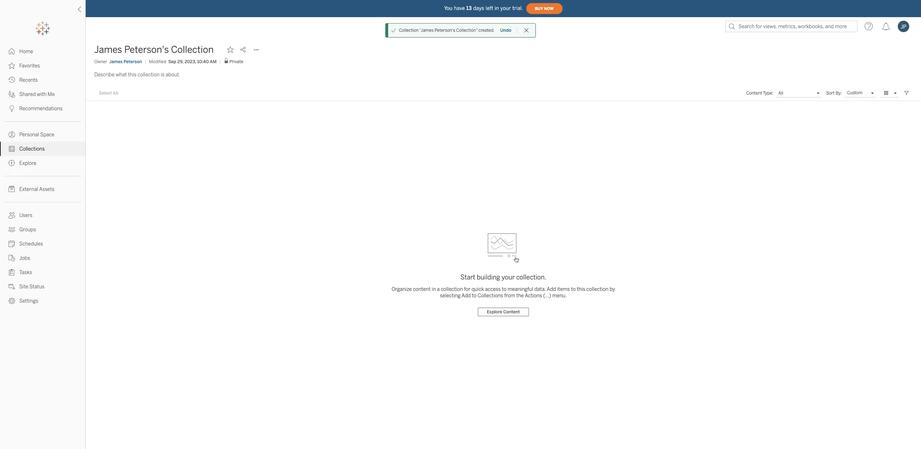 Task type: locate. For each thing, give the bounding box(es) containing it.
collections inside organize content in a collection for quick access to meaningful data. add items to this collection by selecting add to collections from the actions (...) menu.
[[478, 293, 503, 299]]

collection
[[138, 72, 160, 78], [441, 287, 463, 293], [587, 287, 609, 293]]

by text only_f5he34f image for personal space
[[9, 132, 15, 138]]

all right type:
[[779, 91, 784, 96]]

what
[[116, 72, 127, 78]]

2 | from the left
[[220, 59, 221, 64]]

0 vertical spatial explore
[[19, 160, 36, 167]]

collection left the is
[[138, 72, 160, 78]]

peterson's
[[435, 28, 456, 33], [124, 44, 169, 55]]

in right left
[[495, 5, 499, 11]]

by text only_f5he34f image inside groups link
[[9, 227, 15, 233]]

by text only_f5he34f image left shared
[[9, 91, 15, 98]]

this right what
[[128, 72, 136, 78]]

2 horizontal spatial collection
[[587, 287, 609, 293]]

collection "james peterson's collection" created.
[[399, 28, 495, 33]]

personal space
[[19, 132, 54, 138]]

0 vertical spatial content
[[747, 91, 763, 96]]

schedules link
[[0, 237, 85, 251]]

1 horizontal spatial collections
[[478, 293, 503, 299]]

groups
[[19, 227, 36, 233]]

by text only_f5he34f image up explore link
[[9, 146, 15, 152]]

recommendations link
[[0, 101, 85, 116]]

settings
[[19, 298, 38, 304]]

0 vertical spatial peterson's
[[435, 28, 456, 33]]

5 by text only_f5he34f image from the top
[[9, 227, 15, 233]]

1 horizontal spatial to
[[502, 287, 507, 293]]

collection inside collection "james peterson's collection" created. alert
[[399, 28, 419, 33]]

by text only_f5he34f image for favorites
[[9, 63, 15, 69]]

by text only_f5he34f image for external assets
[[9, 186, 15, 193]]

Search for views, metrics, workbooks, and more text field
[[726, 21, 858, 32]]

buy
[[535, 6, 543, 11]]

collection up selecting in the bottom of the page
[[441, 287, 463, 293]]

1 horizontal spatial peterson's
[[435, 28, 456, 33]]

1 horizontal spatial add
[[547, 287, 556, 293]]

by text only_f5he34f image left schedules
[[9, 241, 15, 247]]

by text only_f5he34f image inside recommendations link
[[9, 105, 15, 112]]

by text only_f5he34f image left recents
[[9, 77, 15, 83]]

your up organize content in a collection for quick access to meaningful data. add items to this collection by selecting add to collections from the actions (...) menu.
[[502, 274, 515, 282]]

have
[[454, 5, 465, 11]]

1 vertical spatial add
[[462, 293, 471, 299]]

explore inside button
[[487, 310, 503, 315]]

1 vertical spatial explore
[[487, 310, 503, 315]]

content down from
[[504, 310, 520, 315]]

1 horizontal spatial |
[[220, 59, 221, 64]]

selecting
[[440, 293, 461, 299]]

explore for explore content
[[487, 310, 503, 315]]

collection "james peterson's collection" created. alert
[[399, 27, 495, 34]]

james up what
[[109, 59, 123, 64]]

0 horizontal spatial explore
[[19, 160, 36, 167]]

2 by text only_f5he34f image from the top
[[9, 132, 15, 138]]

space
[[40, 132, 54, 138]]

0 horizontal spatial content
[[504, 310, 520, 315]]

all inside select all button
[[113, 91, 118, 96]]

by text only_f5he34f image left external at top
[[9, 186, 15, 193]]

7 by text only_f5he34f image from the top
[[9, 284, 15, 290]]

modified
[[149, 59, 166, 64]]

by text only_f5he34f image for schedules
[[9, 241, 15, 247]]

this right items
[[577, 287, 586, 293]]

0 horizontal spatial |
[[145, 59, 146, 64]]

to down quick
[[472, 293, 477, 299]]

by text only_f5he34f image inside users link
[[9, 212, 15, 219]]

by text only_f5he34f image inside settings link
[[9, 298, 15, 304]]

jobs link
[[0, 251, 85, 266]]

collections inside 'link'
[[19, 146, 45, 152]]

explore inside main navigation. press the up and down arrow keys to access links. element
[[19, 160, 36, 167]]

in inside organize content in a collection for quick access to meaningful data. add items to this collection by selecting add to collections from the actions (...) menu.
[[432, 287, 436, 293]]

explore
[[19, 160, 36, 167], [487, 310, 503, 315]]

days
[[473, 5, 485, 11]]

recents link
[[0, 73, 85, 87]]

1 | from the left
[[145, 59, 146, 64]]

explore down collections 'link'
[[19, 160, 36, 167]]

recommendations
[[19, 106, 63, 112]]

james peterson link
[[109, 58, 142, 65]]

collection up 2023,
[[171, 44, 214, 55]]

a
[[437, 287, 440, 293]]

8 by text only_f5he34f image from the top
[[9, 269, 15, 276]]

1 vertical spatial in
[[432, 287, 436, 293]]

james
[[94, 44, 122, 55], [109, 59, 123, 64]]

peterson's up modified
[[124, 44, 169, 55]]

organize content in a collection for quick access to meaningful data. add items to this collection by selecting add to collections from the actions (...) menu.
[[392, 287, 616, 299]]

0 horizontal spatial collections
[[19, 146, 45, 152]]

1 horizontal spatial in
[[495, 5, 499, 11]]

1 by text only_f5he34f image from the top
[[9, 48, 15, 55]]

owner james peterson | modified sep 29, 2023, 10:40 am |
[[94, 59, 221, 64]]

2 all from the left
[[779, 91, 784, 96]]

your left "trial."
[[501, 5, 511, 11]]

users link
[[0, 208, 85, 223]]

1 vertical spatial peterson's
[[124, 44, 169, 55]]

1 vertical spatial content
[[504, 310, 520, 315]]

0 vertical spatial collections
[[19, 146, 45, 152]]

0 horizontal spatial collection
[[171, 44, 214, 55]]

1 horizontal spatial collection
[[399, 28, 419, 33]]

site status link
[[0, 280, 85, 294]]

home link
[[0, 44, 85, 59]]

explore link
[[0, 156, 85, 170]]

collections down personal
[[19, 146, 45, 152]]

5 by text only_f5he34f image from the top
[[9, 146, 15, 152]]

| right am
[[220, 59, 221, 64]]

by text only_f5he34f image inside 'home' link
[[9, 48, 15, 55]]

personal
[[19, 132, 39, 138]]

"james
[[420, 28, 434, 33]]

select all button
[[94, 89, 123, 98]]

by text only_f5he34f image for tasks
[[9, 269, 15, 276]]

collections down 'access'
[[478, 293, 503, 299]]

9 by text only_f5he34f image from the top
[[9, 298, 15, 304]]

1 horizontal spatial explore
[[487, 310, 503, 315]]

0 horizontal spatial peterson's
[[124, 44, 169, 55]]

0 horizontal spatial add
[[462, 293, 471, 299]]

undo link
[[500, 28, 512, 33]]

by text only_f5he34f image inside site status link
[[9, 284, 15, 290]]

by text only_f5he34f image left recommendations
[[9, 105, 15, 112]]

add down 'for'
[[462, 293, 471, 299]]

groups link
[[0, 223, 85, 237]]

by text only_f5he34f image
[[9, 48, 15, 55], [9, 132, 15, 138], [9, 160, 15, 167], [9, 212, 15, 219], [9, 227, 15, 233], [9, 255, 15, 262], [9, 284, 15, 290]]

6 by text only_f5he34f image from the top
[[9, 255, 15, 262]]

3 by text only_f5he34f image from the top
[[9, 91, 15, 98]]

in left a
[[432, 287, 436, 293]]

by text only_f5he34f image inside schedules link
[[9, 241, 15, 247]]

your
[[501, 5, 511, 11], [502, 274, 515, 282]]

by text only_f5he34f image inside external assets "link"
[[9, 186, 15, 193]]

peterson's right "james on the left of page
[[435, 28, 456, 33]]

1 vertical spatial collections
[[478, 293, 503, 299]]

to up from
[[502, 287, 507, 293]]

by text only_f5he34f image inside explore link
[[9, 160, 15, 167]]

4 by text only_f5he34f image from the top
[[9, 105, 15, 112]]

6 by text only_f5he34f image from the top
[[9, 186, 15, 193]]

by text only_f5he34f image left tasks
[[9, 269, 15, 276]]

by text only_f5he34f image for shared with me
[[9, 91, 15, 98]]

content
[[747, 91, 763, 96], [504, 310, 520, 315]]

1 vertical spatial this
[[577, 287, 586, 293]]

now
[[545, 6, 554, 11]]

custom button
[[845, 89, 877, 98]]

you have 13 days left in your trial.
[[444, 5, 523, 11]]

1 all from the left
[[113, 91, 118, 96]]

quick
[[472, 287, 484, 293]]

content left type:
[[747, 91, 763, 96]]

1 horizontal spatial this
[[577, 287, 586, 293]]

collection right success icon
[[399, 28, 419, 33]]

explore down organize content in a collection for quick access to meaningful data. add items to this collection by selecting add to collections from the actions (...) menu.
[[487, 310, 503, 315]]

collection left by
[[587, 287, 609, 293]]

me
[[48, 91, 55, 98]]

by text only_f5he34f image for home
[[9, 48, 15, 55]]

by text only_f5he34f image
[[9, 63, 15, 69], [9, 77, 15, 83], [9, 91, 15, 98], [9, 105, 15, 112], [9, 146, 15, 152], [9, 186, 15, 193], [9, 241, 15, 247], [9, 269, 15, 276], [9, 298, 15, 304]]

add
[[547, 287, 556, 293], [462, 293, 471, 299]]

james up owner
[[94, 44, 122, 55]]

collections
[[19, 146, 45, 152], [478, 293, 503, 299]]

add up (...)
[[547, 287, 556, 293]]

by text only_f5he34f image inside personal space link
[[9, 132, 15, 138]]

select all
[[99, 91, 118, 96]]

by text only_f5he34f image inside recents link
[[9, 77, 15, 83]]

to
[[502, 287, 507, 293], [571, 287, 576, 293], [472, 293, 477, 299]]

|
[[145, 59, 146, 64], [220, 59, 221, 64]]

this inside organize content in a collection for quick access to meaningful data. add items to this collection by selecting add to collections from the actions (...) menu.
[[577, 287, 586, 293]]

describe
[[94, 72, 115, 78]]

by text only_f5he34f image left settings
[[9, 298, 15, 304]]

by text only_f5he34f image inside 'shared with me' link
[[9, 91, 15, 98]]

all
[[113, 91, 118, 96], [779, 91, 784, 96]]

1 by text only_f5he34f image from the top
[[9, 63, 15, 69]]

0 vertical spatial this
[[128, 72, 136, 78]]

7 by text only_f5he34f image from the top
[[9, 241, 15, 247]]

explore content
[[487, 310, 520, 315]]

by text only_f5he34f image for recommendations
[[9, 105, 15, 112]]

all right "select"
[[113, 91, 118, 96]]

success image
[[391, 28, 396, 33]]

0 horizontal spatial this
[[128, 72, 136, 78]]

type:
[[763, 91, 774, 96]]

explore for explore
[[19, 160, 36, 167]]

by text only_f5he34f image inside the 'tasks' link
[[9, 269, 15, 276]]

peterson's inside collection "james peterson's collection" created. alert
[[435, 28, 456, 33]]

navigation panel element
[[0, 21, 85, 308]]

from
[[505, 293, 516, 299]]

| left modified
[[145, 59, 146, 64]]

0 horizontal spatial all
[[113, 91, 118, 96]]

by text only_f5he34f image inside jobs "link"
[[9, 255, 15, 262]]

1 horizontal spatial all
[[779, 91, 784, 96]]

to right items
[[571, 287, 576, 293]]

external assets
[[19, 187, 54, 193]]

by text only_f5he34f image left favorites
[[9, 63, 15, 69]]

3 by text only_f5he34f image from the top
[[9, 160, 15, 167]]

tasks
[[19, 270, 32, 276]]

select
[[99, 91, 112, 96]]

by text only_f5he34f image inside favorites link
[[9, 63, 15, 69]]

by text only_f5he34f image for groups
[[9, 227, 15, 233]]

0 vertical spatial collection
[[399, 28, 419, 33]]

by text only_f5he34f image for collections
[[9, 146, 15, 152]]

4 by text only_f5he34f image from the top
[[9, 212, 15, 219]]

sort
[[827, 91, 835, 96]]

by text only_f5he34f image inside collections 'link'
[[9, 146, 15, 152]]

2 by text only_f5he34f image from the top
[[9, 77, 15, 83]]

in
[[495, 5, 499, 11], [432, 287, 436, 293]]

this
[[128, 72, 136, 78], [577, 287, 586, 293]]

0 horizontal spatial in
[[432, 287, 436, 293]]

main navigation. press the up and down arrow keys to access links. element
[[0, 44, 85, 308]]

for
[[464, 287, 471, 293]]

shared with me link
[[0, 87, 85, 101]]

building
[[477, 274, 500, 282]]



Task type: describe. For each thing, give the bounding box(es) containing it.
by text only_f5he34f image for recents
[[9, 77, 15, 83]]

shared with me
[[19, 91, 55, 98]]

0 horizontal spatial to
[[472, 293, 477, 299]]

schedules
[[19, 241, 43, 247]]

1 vertical spatial collection
[[171, 44, 214, 55]]

by text only_f5he34f image for jobs
[[9, 255, 15, 262]]

left
[[486, 5, 494, 11]]

menu.
[[553, 293, 567, 299]]

undo
[[501, 28, 512, 33]]

you
[[444, 5, 453, 11]]

29,
[[177, 59, 184, 64]]

access
[[485, 287, 501, 293]]

start building your collection.
[[461, 274, 547, 282]]

organize
[[392, 287, 412, 293]]

favorites
[[19, 63, 40, 69]]

0 vertical spatial james
[[94, 44, 122, 55]]

10:40
[[197, 59, 209, 64]]

1 horizontal spatial collection
[[441, 287, 463, 293]]

about.
[[166, 72, 180, 78]]

by text only_f5he34f image for users
[[9, 212, 15, 219]]

external
[[19, 187, 38, 193]]

13
[[467, 5, 472, 11]]

home
[[19, 49, 33, 55]]

by:
[[836, 91, 842, 96]]

users
[[19, 213, 32, 219]]

meaningful
[[508, 287, 534, 293]]

am
[[210, 59, 217, 64]]

items
[[557, 287, 570, 293]]

sep
[[168, 59, 176, 64]]

2 horizontal spatial to
[[571, 287, 576, 293]]

1 horizontal spatial content
[[747, 91, 763, 96]]

the
[[517, 293, 524, 299]]

custom
[[847, 90, 863, 95]]

2023,
[[185, 59, 196, 64]]

by
[[610, 287, 616, 293]]

explore content button
[[478, 308, 529, 317]]

grid view image
[[884, 90, 890, 96]]

favorites link
[[0, 59, 85, 73]]

by text only_f5he34f image for site status
[[9, 284, 15, 290]]

assets
[[39, 187, 54, 193]]

1 vertical spatial james
[[109, 59, 123, 64]]

by text only_f5he34f image for explore
[[9, 160, 15, 167]]

content type:
[[747, 91, 774, 96]]

status
[[29, 284, 44, 290]]

site status
[[19, 284, 44, 290]]

settings link
[[0, 294, 85, 308]]

trial.
[[513, 5, 523, 11]]

content
[[413, 287, 431, 293]]

start
[[461, 274, 476, 282]]

0 vertical spatial your
[[501, 5, 511, 11]]

content inside button
[[504, 310, 520, 315]]

buy now
[[535, 6, 554, 11]]

collection.
[[517, 274, 547, 282]]

tasks link
[[0, 266, 85, 280]]

0 vertical spatial add
[[547, 287, 556, 293]]

0 horizontal spatial collection
[[138, 72, 160, 78]]

1 vertical spatial your
[[502, 274, 515, 282]]

shared
[[19, 91, 36, 98]]

private
[[230, 59, 243, 64]]

0 vertical spatial in
[[495, 5, 499, 11]]

buy now button
[[526, 3, 563, 14]]

site
[[19, 284, 28, 290]]

all button
[[776, 89, 822, 98]]

peterson
[[124, 59, 142, 64]]

is
[[161, 72, 165, 78]]

recents
[[19, 77, 38, 83]]

collection"
[[456, 28, 478, 33]]

actions
[[525, 293, 542, 299]]

with
[[37, 91, 47, 98]]

data.
[[535, 287, 546, 293]]

collections link
[[0, 142, 85, 156]]

all inside all popup button
[[779, 91, 784, 96]]

personal space link
[[0, 128, 85, 142]]

jobs
[[19, 256, 30, 262]]

describe what this collection is about.
[[94, 72, 180, 78]]

created.
[[479, 28, 495, 33]]

by text only_f5he34f image for settings
[[9, 298, 15, 304]]

external assets link
[[0, 182, 85, 197]]

(...)
[[544, 293, 552, 299]]

sort by:
[[827, 91, 842, 96]]

james peterson's collection
[[94, 44, 214, 55]]



Task type: vqa. For each thing, say whether or not it's contained in the screenshot.
|
yes



